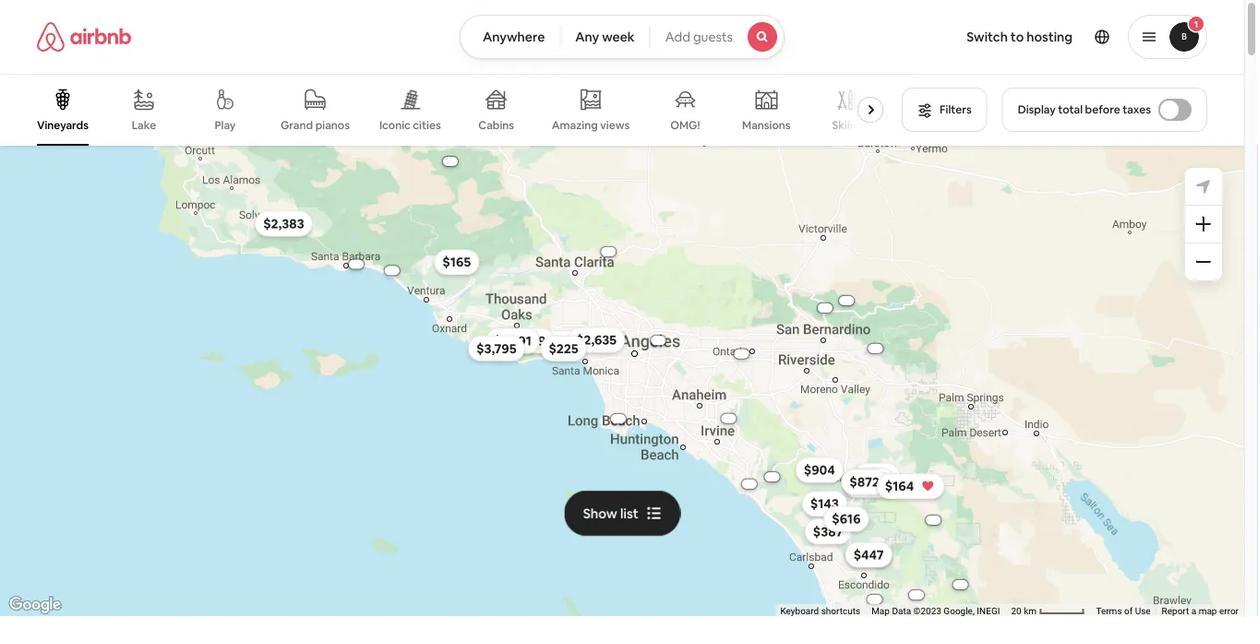 Task type: describe. For each thing, give the bounding box(es) containing it.
display total before taxes button
[[1002, 88, 1207, 132]]

pianos
[[315, 118, 350, 132]]

report a map error link
[[1162, 606, 1239, 617]]

report a map error
[[1162, 606, 1239, 617]]

km
[[1024, 606, 1037, 617]]

switch to hosting
[[967, 29, 1073, 45]]

$479
[[516, 333, 546, 349]]

$449
[[547, 335, 578, 352]]

$585 button
[[845, 468, 892, 494]]

use
[[1135, 606, 1151, 617]]

guests
[[693, 29, 733, 45]]

list
[[620, 505, 638, 522]]

$387
[[813, 524, 843, 540]]

$387 button
[[805, 519, 851, 545]]

$2,635 button
[[568, 327, 625, 353]]

error
[[1219, 606, 1239, 617]]

$2,635
[[576, 332, 617, 348]]

iconic
[[379, 118, 411, 132]]

filters
[[940, 102, 972, 117]]

week
[[602, 29, 635, 45]]

map
[[871, 606, 890, 617]]

$585
[[853, 473, 883, 489]]

any
[[575, 29, 599, 45]]

$1,091 button
[[485, 328, 540, 354]]

none search field containing anywhere
[[460, 15, 785, 59]]

any week button
[[560, 15, 650, 59]]

$872 button
[[841, 470, 888, 495]]

anywhere button
[[460, 15, 561, 59]]

group containing iconic cities
[[37, 74, 891, 146]]

$479 $449
[[516, 333, 578, 352]]

$3,795
[[476, 340, 516, 357]]

inegi
[[977, 606, 1000, 617]]

$1,091
[[494, 333, 532, 349]]

$616 button
[[824, 506, 869, 532]]

1 button
[[1128, 15, 1207, 59]]

$872
[[850, 474, 880, 491]]

taxes
[[1123, 102, 1151, 117]]

$225 button
[[540, 336, 587, 362]]

terms
[[1096, 606, 1122, 617]]

any week
[[575, 29, 635, 45]]

report
[[1162, 606, 1189, 617]]

cabins
[[478, 118, 514, 132]]

$479 button
[[508, 328, 554, 354]]

mansions
[[742, 118, 791, 132]]

data
[[892, 606, 911, 617]]

$449 button
[[538, 331, 586, 357]]

$164 button
[[877, 474, 945, 499]]

views
[[600, 118, 630, 132]]

google map
showing 69 stays. including 1 saved stay. region
[[0, 146, 1244, 617]]

filters button
[[902, 88, 987, 132]]

add
[[665, 29, 690, 45]]

hosting
[[1027, 29, 1073, 45]]

switch
[[967, 29, 1008, 45]]

play
[[215, 118, 236, 132]]

$904 button
[[796, 457, 843, 483]]

shortcuts
[[821, 606, 860, 617]]

$2,383
[[263, 216, 304, 232]]

$165
[[443, 254, 471, 271]]



Task type: vqa. For each thing, say whether or not it's contained in the screenshot.
THE TAXES
yes



Task type: locate. For each thing, give the bounding box(es) containing it.
to
[[1011, 29, 1024, 45]]

keyboard shortcuts
[[780, 606, 860, 617]]

$616 $585
[[832, 473, 883, 528]]

$204 button
[[845, 542, 892, 568]]

profile element
[[807, 0, 1207, 74]]

$1,175 button
[[844, 472, 896, 498]]

keyboard
[[780, 606, 819, 617]]

lake
[[132, 118, 156, 132]]

amazing
[[552, 118, 598, 132]]

map data ©2023 google, inegi
[[871, 606, 1000, 617]]

zoom in image
[[1196, 217, 1211, 232]]

zoom out image
[[1196, 255, 1211, 270]]

before
[[1085, 102, 1120, 117]]

$305 button
[[853, 463, 900, 489]]

skiing
[[832, 118, 863, 132]]

switch to hosting link
[[956, 18, 1084, 56]]

$904
[[804, 462, 835, 479]]

$165 button
[[434, 249, 479, 275]]

a
[[1191, 606, 1196, 617]]

$3,795 button
[[468, 336, 525, 362]]

keyboard shortcuts button
[[780, 605, 860, 617]]

1
[[1194, 18, 1198, 30]]

$305
[[862, 468, 892, 484]]

$164
[[885, 478, 914, 495]]

of
[[1124, 606, 1133, 617]]

$2,048
[[720, 416, 737, 422]]

show
[[584, 505, 617, 522]]

$447
[[854, 547, 884, 563]]

iconic cities
[[379, 118, 441, 132]]

add guests button
[[650, 15, 785, 59]]

group
[[37, 74, 891, 146]]

$2,383 button
[[255, 211, 313, 237]]

amazing views
[[552, 118, 630, 132]]

$462
[[856, 473, 886, 489]]

vineyards
[[37, 118, 89, 132]]

20 km button
[[1006, 605, 1090, 617]]

grand pianos
[[281, 118, 350, 132]]

$616
[[832, 511, 861, 528]]

None search field
[[460, 15, 785, 59]]

$1,175
[[852, 477, 888, 494]]

show list button
[[565, 491, 679, 536]]

$143
[[810, 496, 839, 512]]

$143 button
[[802, 491, 847, 517]]

$462 button
[[847, 468, 895, 494]]

map
[[1199, 606, 1217, 617]]

$225
[[549, 341, 578, 357]]

terms of use link
[[1096, 606, 1151, 617]]

terms of use
[[1096, 606, 1151, 617]]

$2,048 button
[[710, 414, 747, 423]]

display
[[1018, 102, 1056, 117]]

cities
[[413, 118, 441, 132]]

google,
[[944, 606, 975, 617]]

20
[[1011, 606, 1021, 617]]

$204
[[853, 547, 884, 563]]

google image
[[5, 593, 66, 617]]

omg!
[[670, 118, 700, 132]]

add guests
[[665, 29, 733, 45]]

anywhere
[[483, 29, 545, 45]]

show list
[[584, 505, 638, 522]]

20 km
[[1011, 606, 1039, 617]]

total
[[1058, 102, 1083, 117]]

$447 button
[[845, 542, 892, 568]]



